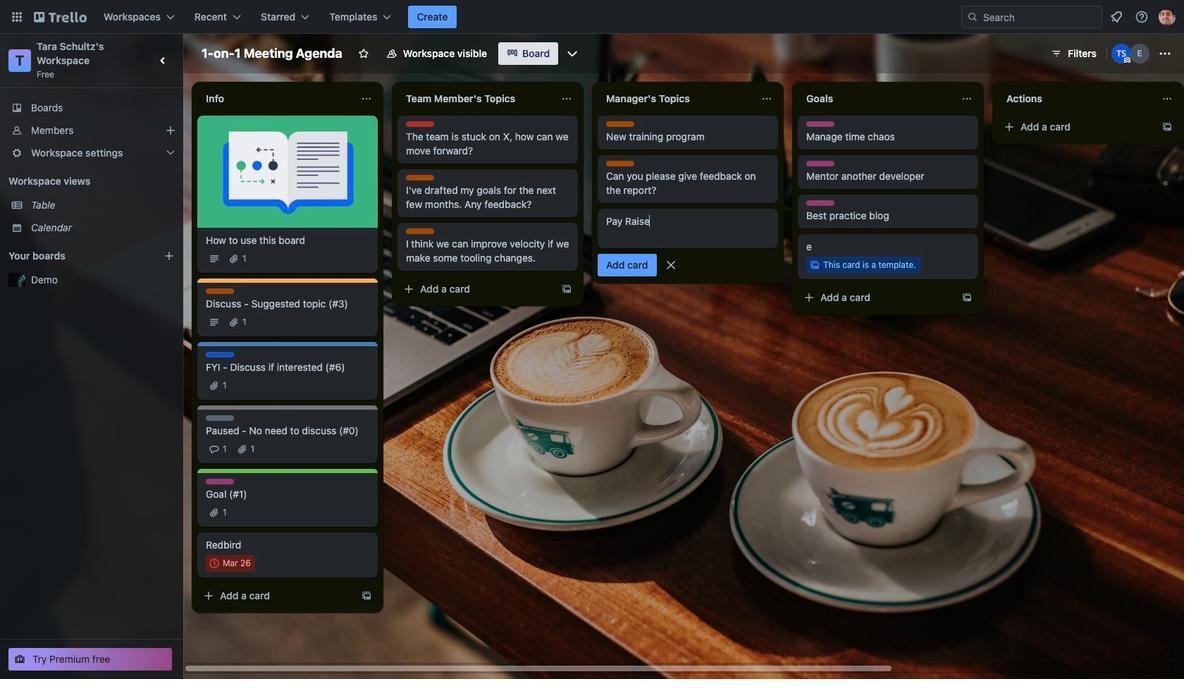Task type: describe. For each thing, give the bounding box(es) containing it.
color: black, title: "paused" element
[[206, 415, 234, 421]]

workspace navigation collapse icon image
[[154, 51, 174, 71]]

cancel image
[[664, 258, 678, 272]]

tara schultz (taraschultz7) image
[[1112, 44, 1132, 63]]

open information menu image
[[1136, 10, 1150, 24]]

search image
[[968, 11, 979, 23]]

color: blue, title: "fyi" element
[[206, 352, 234, 358]]

show menu image
[[1159, 47, 1173, 61]]

0 horizontal spatial create from template… image
[[361, 590, 372, 602]]

your boards with 1 items element
[[8, 248, 142, 264]]

star or unstar board image
[[358, 48, 369, 59]]

add board image
[[164, 250, 175, 262]]



Task type: vqa. For each thing, say whether or not it's contained in the screenshot.
Enter a title for this card… TEXT FIELD
yes



Task type: locate. For each thing, give the bounding box(es) containing it.
primary element
[[0, 0, 1185, 34]]

color: pink, title: "goal" element
[[807, 121, 835, 127], [807, 161, 835, 166], [807, 200, 835, 206], [206, 479, 234, 485]]

create from template… image
[[561, 284, 573, 295], [962, 292, 973, 303], [361, 590, 372, 602]]

Search field
[[962, 6, 1103, 28]]

create from template… image
[[1162, 121, 1174, 133]]

2 horizontal spatial create from template… image
[[962, 292, 973, 303]]

color: red, title: "blocker" element
[[406, 121, 434, 127]]

this member is an admin of this board. image
[[1125, 57, 1131, 63]]

Board name text field
[[195, 42, 350, 65]]

0 notifications image
[[1109, 8, 1126, 25]]

Enter a title for this card… text field
[[598, 209, 779, 248]]

None checkbox
[[206, 555, 255, 572]]

None text field
[[197, 87, 355, 110], [598, 87, 756, 110], [798, 87, 956, 110], [999, 87, 1157, 110], [197, 87, 355, 110], [598, 87, 756, 110], [798, 87, 956, 110], [999, 87, 1157, 110]]

1 horizontal spatial create from template… image
[[561, 284, 573, 295]]

back to home image
[[34, 6, 87, 28]]

james peterson (jamespeterson93) image
[[1159, 8, 1176, 25]]

None text field
[[398, 87, 556, 110]]

color: orange, title: "discuss" element
[[607, 121, 635, 127], [607, 161, 635, 166], [406, 175, 434, 181], [406, 229, 434, 234], [206, 288, 234, 294]]

ethanhunt1 (ethanhunt117) image
[[1131, 44, 1150, 63]]

customize views image
[[566, 47, 580, 61]]



